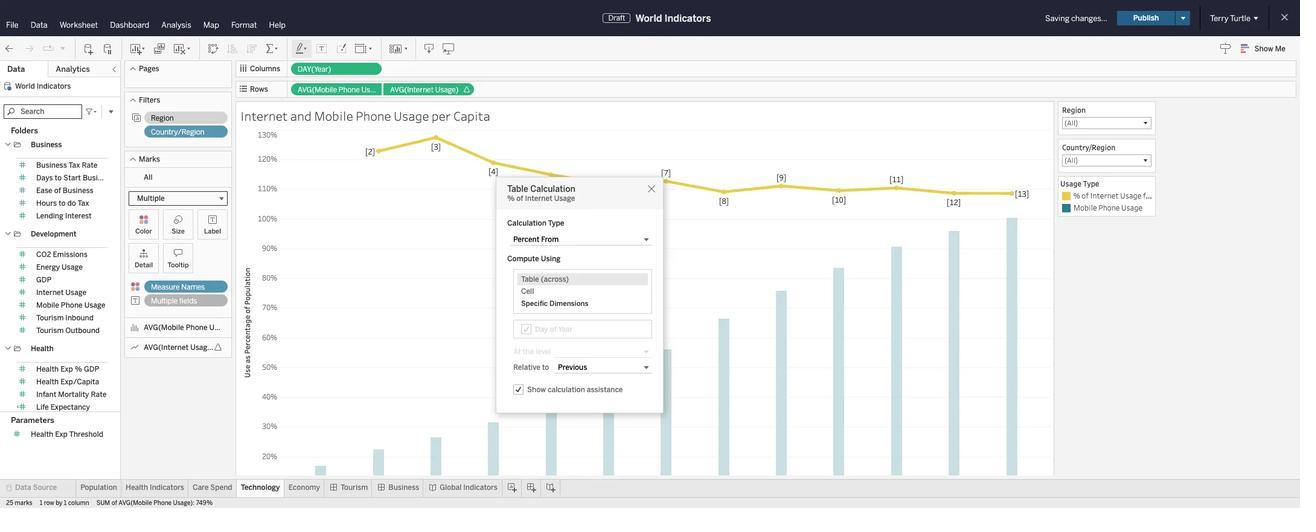 Task type: locate. For each thing, give the bounding box(es) containing it.
0 horizontal spatial region
[[151, 114, 174, 123]]

publish
[[1134, 14, 1159, 22]]

health
[[31, 345, 54, 353], [36, 366, 59, 374], [36, 378, 59, 387], [31, 430, 53, 439], [126, 484, 148, 492]]

mobile down usage type
[[1074, 203, 1098, 213]]

tax up days to start business
[[69, 161, 80, 170]]

undo image
[[4, 43, 16, 55]]

mortality
[[58, 391, 89, 399]]

1 vertical spatial rate
[[91, 391, 107, 399]]

show left me
[[1255, 45, 1274, 53]]

start
[[64, 174, 81, 182]]

2 horizontal spatial %
[[1074, 191, 1081, 201]]

avg(mobile down day(year)
[[298, 86, 337, 94]]

0 horizontal spatial show
[[527, 386, 546, 394]]

data guide image
[[1220, 42, 1232, 54]]

avg(mobile phone usage) down the fields at bottom
[[144, 324, 233, 332]]

world indicators up search text field on the left top of page
[[15, 82, 71, 91]]

% up calculation type
[[507, 195, 515, 203]]

% up exp/capita in the left bottom of the page
[[75, 366, 82, 374]]

table calculation dialog
[[496, 177, 664, 414]]

exp up health exp/capita
[[60, 366, 73, 374]]

1 horizontal spatial country/region
[[1063, 143, 1116, 152]]

table right along
[[1227, 191, 1245, 201]]

0 horizontal spatial gdp
[[36, 276, 52, 285]]

% inside table calculation % of internet usage
[[507, 195, 515, 203]]

0 horizontal spatial mobile
[[36, 301, 59, 310]]

1 vertical spatial avg(mobile phone usage)
[[144, 324, 233, 332]]

calculation down table calculation % of internet usage
[[507, 219, 547, 228]]

mobile phone usage
[[1074, 203, 1143, 213], [36, 301, 105, 310]]

0 vertical spatial exp
[[60, 366, 73, 374]]

1 horizontal spatial the
[[1162, 191, 1173, 201]]

type down table calculation % of internet usage
[[548, 219, 565, 228]]

table for calculation
[[507, 184, 528, 195]]

1 horizontal spatial 1
[[64, 500, 67, 507]]

type up mobile phone usage option
[[1084, 179, 1100, 188]]

show inside "table calculation" dialog
[[527, 386, 546, 394]]

internet usage
[[36, 289, 86, 297]]

1 vertical spatial avg(mobile
[[144, 324, 184, 332]]

to for start
[[55, 174, 62, 182]]

rate
[[82, 161, 98, 170], [91, 391, 107, 399]]

avg(internet
[[390, 86, 434, 94], [144, 344, 189, 352]]

table inside table calculation % of internet usage
[[507, 184, 528, 195]]

usage
[[394, 108, 429, 124], [1061, 179, 1082, 188], [1121, 191, 1142, 201], [554, 195, 575, 203], [1122, 203, 1143, 213], [62, 263, 83, 272], [65, 289, 86, 297], [84, 301, 105, 310]]

0 vertical spatial mobile
[[314, 108, 353, 124]]

1 horizontal spatial %
[[507, 195, 515, 203]]

relative to
[[514, 364, 549, 372]]

show
[[1255, 45, 1274, 53], [527, 386, 546, 394]]

0 horizontal spatial avg(internet
[[144, 344, 189, 352]]

table up calculation type
[[507, 184, 528, 195]]

data up the redo image
[[31, 21, 48, 30]]

show inside show me button
[[1255, 45, 1274, 53]]

me
[[1276, 45, 1286, 53]]

business
[[31, 141, 62, 149], [36, 161, 67, 170], [83, 174, 113, 182], [63, 187, 94, 195], [389, 484, 419, 492]]

1 vertical spatial tourism
[[36, 327, 64, 335]]

business left global
[[389, 484, 419, 492]]

1 horizontal spatial type
[[1084, 179, 1100, 188]]

of right ease
[[54, 187, 61, 195]]

mobile down internet usage
[[36, 301, 59, 310]]

to
[[55, 174, 62, 182], [59, 199, 66, 208], [542, 364, 549, 372]]

rate up days to start business
[[82, 161, 98, 170]]

0 horizontal spatial world
[[15, 82, 35, 91]]

format workbook image
[[335, 43, 347, 55]]

table up cell
[[521, 275, 539, 284]]

health indicators
[[126, 484, 184, 492]]

1 right by at the left bottom
[[64, 500, 67, 507]]

0 horizontal spatial world indicators
[[15, 82, 71, 91]]

of inside option
[[1082, 191, 1089, 201]]

0 vertical spatial rate
[[82, 161, 98, 170]]

calculation inside table calculation % of internet usage
[[531, 184, 576, 195]]

exp left the threshold
[[55, 430, 68, 439]]

day(year)
[[298, 65, 331, 74]]

0 horizontal spatial mobile phone usage
[[36, 301, 105, 310]]

(across)
[[541, 275, 569, 284]]

world
[[636, 12, 662, 24], [15, 82, 35, 91]]

1 vertical spatial world
[[15, 82, 35, 91]]

inbound
[[65, 314, 94, 323]]

fields
[[179, 297, 197, 306]]

level
[[536, 348, 551, 356]]

1 vertical spatial exp
[[55, 430, 68, 439]]

0 horizontal spatial type
[[548, 219, 565, 228]]

business right start at the top of the page
[[83, 174, 113, 182]]

0 vertical spatial data
[[31, 21, 48, 30]]

usage inside option
[[1121, 191, 1142, 201]]

new data source image
[[83, 43, 95, 55]]

world right draft
[[636, 12, 662, 24]]

at the level
[[514, 348, 551, 356]]

tourism up the tourism outbound
[[36, 314, 64, 323]]

gdp up exp/capita in the left bottom of the page
[[84, 366, 99, 374]]

country/region up usage type
[[1063, 143, 1116, 152]]

1 vertical spatial show
[[527, 386, 546, 394]]

tourism for tourism inbound
[[36, 314, 64, 323]]

tourism outbound
[[36, 327, 100, 335]]

gdp
[[36, 276, 52, 285], [84, 366, 99, 374]]

map
[[203, 21, 219, 30]]

calculation type
[[507, 219, 565, 228]]

mobile phone usage up tourism inbound
[[36, 301, 105, 310]]

avg(mobile down health indicators
[[119, 500, 152, 507]]

0 vertical spatial avg(mobile phone usage)
[[298, 86, 385, 94]]

1 vertical spatial mobile
[[1074, 203, 1098, 213]]

1 vertical spatial mobile phone usage
[[36, 301, 105, 310]]

usage inside option
[[1122, 203, 1143, 213]]

1 horizontal spatial mobile
[[314, 108, 353, 124]]

2 horizontal spatial mobile
[[1074, 203, 1098, 213]]

show down relative to
[[527, 386, 546, 394]]

the inside "table calculation" dialog
[[523, 348, 534, 356]]

internet down energy
[[36, 289, 64, 297]]

mobile right and
[[314, 108, 353, 124]]

table inside option
[[1227, 191, 1245, 201]]

1 horizontal spatial world
[[636, 12, 662, 24]]

to down level
[[542, 364, 549, 372]]

worksheet
[[60, 21, 98, 30]]

% down usage type
[[1074, 191, 1081, 201]]

1 horizontal spatial avg(internet usage)
[[390, 86, 459, 94]]

exp for threshold
[[55, 430, 68, 439]]

replay animation image right the redo image
[[42, 43, 54, 55]]

do
[[67, 199, 76, 208]]

calculation up calculation type
[[531, 184, 576, 195]]

health exp/capita
[[36, 378, 99, 387]]

tax right do
[[78, 199, 89, 208]]

% inside option
[[1074, 191, 1081, 201]]

avg(mobile
[[298, 86, 337, 94], [144, 324, 184, 332], [119, 500, 152, 507]]

avg(mobile phone usage) down day(year)
[[298, 86, 385, 94]]

detail
[[135, 262, 153, 269]]

1 1 from the left
[[40, 500, 42, 507]]

1 vertical spatial country/region
[[1063, 143, 1116, 152]]

to left do
[[59, 199, 66, 208]]

tax
[[69, 161, 80, 170], [78, 199, 89, 208]]

1 vertical spatial world indicators
[[15, 82, 71, 91]]

mobile phone usage down usage type
[[1074, 203, 1143, 213]]

type inside "table calculation" dialog
[[548, 219, 565, 228]]

internet up calculation type
[[525, 195, 553, 203]]

the
[[1162, 191, 1173, 201], [523, 348, 534, 356]]

0 vertical spatial to
[[55, 174, 62, 182]]

of right day
[[550, 325, 557, 334]]

collapse image
[[111, 66, 118, 73]]

1 row by 1 column
[[40, 500, 89, 507]]

%
[[1074, 191, 1081, 201], [507, 195, 515, 203], [75, 366, 82, 374]]

% of internet usage from the previous along table (across)
[[1074, 191, 1275, 201]]

1 vertical spatial to
[[59, 199, 66, 208]]

mobile
[[314, 108, 353, 124], [1074, 203, 1098, 213], [36, 301, 59, 310]]

internet and mobile phone usage per capita
[[240, 108, 491, 124]]

data up marks at the bottom of the page
[[15, 484, 31, 492]]

calculation
[[531, 184, 576, 195], [507, 219, 547, 228]]

days to start business
[[36, 174, 113, 182]]

1 horizontal spatial avg(internet
[[390, 86, 434, 94]]

0 vertical spatial tourism
[[36, 314, 64, 323]]

the right the at in the left bottom of the page
[[523, 348, 534, 356]]

changes...
[[1072, 14, 1108, 23]]

0 vertical spatial mobile phone usage
[[1074, 203, 1143, 213]]

1 horizontal spatial show
[[1255, 45, 1274, 53]]

0 horizontal spatial country/region
[[151, 128, 205, 137]]

% for exp
[[75, 366, 82, 374]]

25 marks
[[6, 500, 32, 507]]

0 horizontal spatial avg(mobile phone usage)
[[144, 324, 233, 332]]

of down usage type
[[1082, 191, 1089, 201]]

1 vertical spatial gdp
[[84, 366, 99, 374]]

table calculation % of internet usage
[[507, 184, 576, 203]]

health down "parameters"
[[31, 430, 53, 439]]

0 vertical spatial avg(internet
[[390, 86, 434, 94]]

mobile phone usage inside mobile phone usage option
[[1074, 203, 1143, 213]]

health for health indicators
[[126, 484, 148, 492]]

avg(internet usage)
[[390, 86, 459, 94], [144, 344, 214, 352]]

gdp down energy
[[36, 276, 52, 285]]

avg(internet up per
[[390, 86, 434, 94]]

2 vertical spatial mobile
[[36, 301, 59, 310]]

outbound
[[65, 327, 100, 335]]

of up calculation type
[[517, 195, 523, 203]]

to inside "table calculation" dialog
[[542, 364, 549, 372]]

world up search text field on the left top of page
[[15, 82, 35, 91]]

internet down the rows
[[240, 108, 288, 124]]

0 horizontal spatial 1
[[40, 500, 42, 507]]

pages
[[139, 65, 159, 73]]

1 horizontal spatial mobile phone usage
[[1074, 203, 1143, 213]]

country/region up "marks"
[[151, 128, 205, 137]]

compute
[[507, 255, 539, 263]]

0 vertical spatial show
[[1255, 45, 1274, 53]]

0 vertical spatial the
[[1162, 191, 1173, 201]]

avg(internet usage) down multiple fields
[[144, 344, 214, 352]]

(across)
[[1247, 191, 1275, 201]]

marks. press enter to open the view data window.. use arrow keys to navigate data visualization elements. image
[[281, 130, 1052, 509]]

2 vertical spatial to
[[542, 364, 549, 372]]

emissions
[[53, 251, 88, 259]]

mobile phone usage option
[[1061, 202, 1154, 214]]

2 vertical spatial data
[[15, 484, 31, 492]]

0 vertical spatial type
[[1084, 179, 1100, 188]]

health up sum of avg(mobile phone usage): 749%
[[126, 484, 148, 492]]

1 vertical spatial type
[[548, 219, 565, 228]]

help
[[269, 21, 286, 30]]

1 vertical spatial avg(internet
[[144, 344, 189, 352]]

tourism right the economy
[[341, 484, 368, 492]]

care spend
[[193, 484, 232, 492]]

replay animation image up analytics
[[59, 44, 66, 52]]

show for show me
[[1255, 45, 1274, 53]]

0 vertical spatial calculation
[[531, 184, 576, 195]]

indicators
[[665, 12, 711, 24], [37, 82, 71, 91], [150, 484, 184, 492], [463, 484, 498, 492]]

health down the tourism outbound
[[31, 345, 54, 353]]

world indicators right draft
[[636, 12, 711, 24]]

% for calculation
[[507, 195, 515, 203]]

type
[[1084, 179, 1100, 188], [548, 219, 565, 228]]

tourism down tourism inbound
[[36, 327, 64, 335]]

of right sum
[[112, 500, 117, 507]]

data down undo icon
[[7, 65, 25, 74]]

rate down exp/capita in the left bottom of the page
[[91, 391, 107, 399]]

hours to do tax
[[36, 199, 89, 208]]

clear sheet image
[[173, 43, 192, 55]]

avg(internet down multiple
[[144, 344, 189, 352]]

rate for business tax rate
[[82, 161, 98, 170]]

measure
[[151, 283, 180, 292]]

show me button
[[1236, 39, 1297, 58]]

0 horizontal spatial %
[[75, 366, 82, 374]]

type for calculation type
[[548, 219, 565, 228]]

exp
[[60, 366, 73, 374], [55, 430, 68, 439]]

1 vertical spatial avg(internet usage)
[[144, 344, 214, 352]]

analysis
[[161, 21, 191, 30]]

the right from
[[1162, 191, 1173, 201]]

health for health exp % gdp
[[36, 366, 59, 374]]

avg(internet usage) up per
[[390, 86, 459, 94]]

rows
[[250, 85, 268, 94]]

to right days
[[55, 174, 62, 182]]

data
[[31, 21, 48, 30], [7, 65, 25, 74], [15, 484, 31, 492]]

1 left row on the left of page
[[40, 500, 42, 507]]

hours
[[36, 199, 57, 208]]

duplicate image
[[153, 43, 166, 55]]

usage)
[[362, 86, 385, 94], [435, 86, 459, 94], [209, 324, 233, 332], [190, 344, 214, 352]]

filters
[[139, 96, 160, 105]]

all
[[144, 173, 153, 182]]

country/region
[[151, 128, 205, 137], [1063, 143, 1116, 152]]

of inside table calculation % of internet usage
[[517, 195, 523, 203]]

internet up mobile phone usage option
[[1091, 191, 1119, 201]]

health up health exp/capita
[[36, 366, 59, 374]]

1 vertical spatial the
[[523, 348, 534, 356]]

avg(mobile down multiple
[[144, 324, 184, 332]]

show/hide cards image
[[389, 43, 408, 55]]

table inside table (across) cell specific dimensions
[[521, 275, 539, 284]]

replay animation image
[[42, 43, 54, 55], [59, 44, 66, 52]]

capita
[[454, 108, 491, 124]]

economy
[[289, 484, 320, 492]]

mobile inside option
[[1074, 203, 1098, 213]]

ease
[[36, 187, 52, 195]]

0 vertical spatial world indicators
[[636, 12, 711, 24]]

draft
[[609, 14, 625, 22]]

0 horizontal spatial the
[[523, 348, 534, 356]]

health up infant
[[36, 378, 59, 387]]



Task type: describe. For each thing, give the bounding box(es) containing it.
source
[[33, 484, 57, 492]]

from
[[1144, 191, 1160, 201]]

1 vertical spatial data
[[7, 65, 25, 74]]

sum
[[96, 500, 110, 507]]

expectancy
[[51, 404, 90, 412]]

spend
[[210, 484, 232, 492]]

health for health exp threshold
[[31, 430, 53, 439]]

using
[[541, 255, 561, 263]]

1 horizontal spatial world indicators
[[636, 12, 711, 24]]

interest
[[65, 212, 92, 221]]

multiple fields
[[151, 297, 197, 306]]

lending
[[36, 212, 63, 221]]

totals image
[[265, 43, 280, 55]]

1 horizontal spatial replay animation image
[[59, 44, 66, 52]]

1 vertical spatial calculation
[[507, 219, 547, 228]]

tourism for tourism outbound
[[36, 327, 64, 335]]

Search text field
[[4, 105, 82, 119]]

new worksheet image
[[129, 43, 146, 55]]

business tax rate
[[36, 161, 98, 170]]

applies to selected worksheets with same data source image
[[132, 113, 141, 123]]

0 vertical spatial world
[[636, 12, 662, 24]]

tooltip
[[168, 262, 189, 269]]

pause auto updates image
[[102, 43, 114, 55]]

file
[[6, 21, 19, 30]]

cell
[[521, 288, 534, 296]]

data source
[[15, 484, 57, 492]]

and
[[290, 108, 312, 124]]

1 horizontal spatial gdp
[[84, 366, 99, 374]]

0 vertical spatial gdp
[[36, 276, 52, 285]]

highlight image
[[295, 43, 309, 55]]

redo image
[[23, 43, 35, 55]]

phone inside option
[[1099, 203, 1120, 213]]

0 vertical spatial country/region
[[151, 128, 205, 137]]

1 horizontal spatial region
[[1063, 105, 1086, 115]]

usage type
[[1061, 179, 1100, 188]]

days
[[36, 174, 53, 182]]

life
[[36, 404, 49, 412]]

sum of avg(mobile phone usage): 749%
[[96, 500, 213, 507]]

multiple
[[151, 297, 178, 306]]

of for day of year
[[550, 325, 557, 334]]

2 vertical spatial tourism
[[341, 484, 368, 492]]

2 1 from the left
[[64, 500, 67, 507]]

usage):
[[173, 500, 195, 507]]

column
[[68, 500, 89, 507]]

per
[[432, 108, 451, 124]]

dashboard
[[110, 21, 149, 30]]

health for health exp/capita
[[36, 378, 59, 387]]

previous
[[1175, 191, 1205, 201]]

tourism inbound
[[36, 314, 94, 323]]

of for sum of avg(mobile phone usage): 749%
[[112, 500, 117, 507]]

lending interest
[[36, 212, 92, 221]]

749%
[[196, 500, 213, 507]]

internet inside '% of internet usage from the previous along table (across)' option
[[1091, 191, 1119, 201]]

at
[[514, 348, 521, 356]]

0 horizontal spatial avg(internet usage)
[[144, 344, 214, 352]]

of for ease of business
[[54, 187, 61, 195]]

folders
[[11, 126, 38, 135]]

measure names
[[151, 283, 205, 292]]

size
[[172, 228, 185, 236]]

format
[[231, 21, 257, 30]]

1 vertical spatial tax
[[78, 199, 89, 208]]

rate for infant mortality rate
[[91, 391, 107, 399]]

by
[[56, 500, 62, 507]]

ease of business
[[36, 187, 94, 195]]

open and edit this workbook in tableau desktop image
[[443, 43, 455, 55]]

business down folders
[[31, 141, 62, 149]]

day of year
[[535, 325, 573, 334]]

global indicators
[[440, 484, 498, 492]]

parameters
[[11, 416, 54, 425]]

to for do
[[59, 199, 66, 208]]

sort ascending image
[[227, 43, 239, 55]]

0 vertical spatial avg(internet usage)
[[390, 86, 459, 94]]

global
[[440, 484, 462, 492]]

dimensions
[[550, 300, 589, 308]]

sort descending image
[[246, 43, 258, 55]]

row
[[44, 500, 54, 507]]

saving
[[1046, 14, 1070, 23]]

of for % of internet usage from the previous along table (across)
[[1082, 191, 1089, 201]]

infant
[[36, 391, 56, 399]]

infant mortality rate
[[36, 391, 107, 399]]

energy
[[36, 263, 60, 272]]

exp for %
[[60, 366, 73, 374]]

year
[[558, 325, 573, 334]]

show for show calculation assistance
[[527, 386, 546, 394]]

marks
[[139, 155, 160, 164]]

development
[[31, 230, 77, 239]]

terry turtle
[[1211, 14, 1251, 23]]

show me
[[1255, 45, 1286, 53]]

internet inside table calculation % of internet usage
[[525, 195, 553, 203]]

0 vertical spatial avg(mobile
[[298, 86, 337, 94]]

download image
[[423, 43, 436, 55]]

business up days
[[36, 161, 67, 170]]

exp/capita
[[60, 378, 99, 387]]

publish button
[[1118, 11, 1176, 25]]

business down days to start business
[[63, 187, 94, 195]]

marks
[[15, 500, 32, 507]]

health exp threshold
[[31, 430, 103, 439]]

technology
[[241, 484, 280, 492]]

0 vertical spatial tax
[[69, 161, 80, 170]]

day
[[535, 325, 548, 334]]

the inside '% of internet usage from the previous along table (across)' option
[[1162, 191, 1173, 201]]

25
[[6, 500, 13, 507]]

1 horizontal spatial avg(mobile phone usage)
[[298, 86, 385, 94]]

usage inside table calculation % of internet usage
[[554, 195, 575, 203]]

table for (across)
[[521, 275, 539, 284]]

% of internet usage from the previous along table (across) option
[[1061, 190, 1275, 202]]

2 vertical spatial avg(mobile
[[119, 500, 152, 507]]

along
[[1206, 191, 1225, 201]]

assistance
[[587, 386, 623, 394]]

columns
[[250, 65, 280, 73]]

care
[[193, 484, 209, 492]]

co2
[[36, 251, 51, 259]]

fit image
[[355, 43, 374, 55]]

compute using
[[507, 255, 561, 263]]

health exp % gdp
[[36, 366, 99, 374]]

health for health
[[31, 345, 54, 353]]

swap rows and columns image
[[207, 43, 219, 55]]

show calculation assistance
[[527, 386, 623, 394]]

label
[[204, 228, 221, 236]]

type for usage type
[[1084, 179, 1100, 188]]

show mark labels image
[[316, 43, 328, 55]]

population
[[81, 484, 117, 492]]

0 horizontal spatial replay animation image
[[42, 43, 54, 55]]

saving changes...
[[1046, 14, 1108, 23]]



Task type: vqa. For each thing, say whether or not it's contained in the screenshot.
left
no



